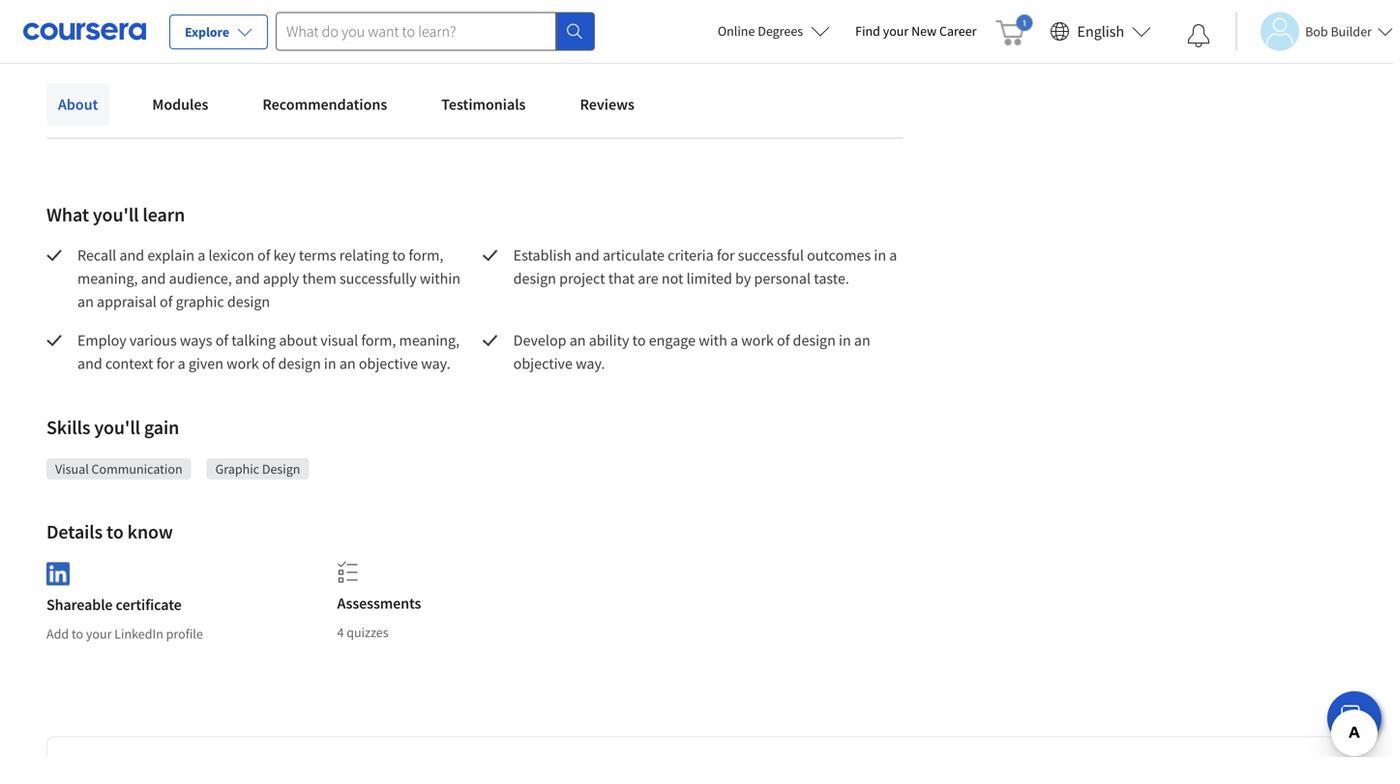 Task type: describe. For each thing, give the bounding box(es) containing it.
english button
[[1042, 0, 1159, 63]]

details
[[46, 520, 103, 544]]

find your new career
[[855, 22, 977, 40]]

and inside establish and articulate criteria for successful outcomes in a design project that are not limited by personal taste.
[[575, 246, 600, 265]]

objective inside employ various ways of talking about visual form, meaning, and context for a given work of design in an objective way.
[[359, 354, 418, 373]]

add to your linkedin profile
[[46, 626, 203, 643]]

add
[[46, 626, 69, 643]]

outcomes
[[807, 246, 871, 265]]

about
[[279, 331, 317, 350]]

know
[[127, 520, 173, 544]]

an down outcomes
[[854, 331, 870, 350]]

ability
[[589, 331, 629, 350]]

in inside establish and articulate criteria for successful outcomes in a design project that are not limited by personal taste.
[[874, 246, 886, 265]]

employ various ways of talking about visual form, meaning, and context for a given work of design in an objective way.
[[77, 331, 463, 373]]

shopping cart: 1 item image
[[996, 15, 1033, 45]]

a inside employ various ways of talking about visual form, meaning, and context for a given work of design in an objective way.
[[178, 354, 185, 373]]

certificate
[[116, 596, 182, 615]]

profile
[[166, 626, 203, 643]]

bob builder
[[1305, 23, 1372, 40]]

develop an ability to engage with a work of design in an objective way.
[[513, 331, 874, 373]]

not
[[662, 269, 683, 288]]

of down talking
[[262, 354, 275, 373]]

recommendations
[[263, 95, 387, 114]]

limited
[[687, 269, 732, 288]]

and inside employ various ways of talking about visual form, meaning, and context for a given work of design in an objective way.
[[77, 354, 102, 373]]

successful
[[738, 246, 804, 265]]

explore button
[[169, 15, 268, 49]]

work inside develop an ability to engage with a work of design in an objective way.
[[741, 331, 774, 350]]

them
[[302, 269, 336, 288]]

visual communication
[[55, 461, 182, 478]]

shareable certificate
[[46, 596, 182, 615]]

online degrees
[[718, 22, 803, 40]]

chat with us image
[[1339, 703, 1370, 734]]

communication
[[91, 461, 182, 478]]

meaning, inside employ various ways of talking about visual form, meaning, and context for a given work of design in an objective way.
[[399, 331, 460, 350]]

that
[[608, 269, 635, 288]]

modules
[[152, 95, 208, 114]]

articulate
[[603, 246, 665, 265]]

terms
[[299, 246, 336, 265]]

and down lexicon
[[235, 269, 260, 288]]

design inside develop an ability to engage with a work of design in an objective way.
[[793, 331, 836, 350]]

key
[[273, 246, 296, 265]]

What do you want to learn? text field
[[276, 12, 556, 51]]

1 vertical spatial your
[[86, 626, 112, 643]]

to inside recall and explain a lexicon of key terms relating to form, meaning, and audience, and apply them successfully within an appraisal of graphic design
[[392, 246, 406, 265]]

project
[[559, 269, 605, 288]]

to inside develop an ability to engage with a work of design in an objective way.
[[632, 331, 646, 350]]

an left ability
[[570, 331, 586, 350]]

to left the know
[[106, 520, 124, 544]]

by
[[735, 269, 751, 288]]

graphic
[[176, 292, 224, 312]]

find
[[855, 22, 880, 40]]

relating
[[339, 246, 389, 265]]

in inside employ various ways of talking about visual form, meaning, and context for a given work of design in an objective way.
[[324, 354, 336, 373]]

0 vertical spatial your
[[883, 22, 909, 40]]

establish and articulate criteria for successful outcomes in a design project that are not limited by personal taste.
[[513, 246, 900, 288]]

about link
[[46, 83, 110, 126]]

career
[[939, 22, 977, 40]]

skills
[[46, 416, 90, 440]]

bob builder button
[[1236, 12, 1393, 51]]

develop
[[513, 331, 566, 350]]

4 quizzes
[[337, 624, 389, 641]]

gain
[[144, 416, 179, 440]]

objective inside develop an ability to engage with a work of design in an objective way.
[[513, 354, 573, 373]]

design inside establish and articulate criteria for successful outcomes in a design project that are not limited by personal taste.
[[513, 269, 556, 288]]

for inside employ various ways of talking about visual form, meaning, and context for a given work of design in an objective way.
[[156, 354, 175, 373]]

assessments
[[337, 594, 421, 613]]

explore
[[185, 23, 229, 41]]

an inside employ various ways of talking about visual form, meaning, and context for a given work of design in an objective way.
[[339, 354, 356, 373]]

4
[[337, 624, 344, 641]]

form, inside employ various ways of talking about visual form, meaning, and context for a given work of design in an objective way.
[[361, 331, 396, 350]]

employ
[[77, 331, 126, 350]]

show notifications image
[[1187, 24, 1210, 47]]



Task type: vqa. For each thing, say whether or not it's contained in the screenshot.
the bottommost for
yes



Task type: locate. For each thing, give the bounding box(es) containing it.
graphic design
[[215, 461, 300, 478]]

0 horizontal spatial objective
[[359, 354, 418, 373]]

1 objective from the left
[[359, 354, 418, 373]]

2 horizontal spatial in
[[874, 246, 886, 265]]

in down taste.
[[839, 331, 851, 350]]

in inside develop an ability to engage with a work of design in an objective way.
[[839, 331, 851, 350]]

and up project
[[575, 246, 600, 265]]

a up audience,
[[198, 246, 205, 265]]

to
[[392, 246, 406, 265], [632, 331, 646, 350], [106, 520, 124, 544], [72, 626, 83, 643]]

way. down ability
[[576, 354, 605, 373]]

of right ways
[[215, 331, 228, 350]]

1 horizontal spatial your
[[883, 22, 909, 40]]

successfully
[[340, 269, 417, 288]]

recall and explain a lexicon of key terms relating to form, meaning, and audience, and apply them successfully within an appraisal of graphic design
[[77, 246, 464, 312]]

1 horizontal spatial form,
[[409, 246, 443, 265]]

online
[[718, 22, 755, 40]]

design
[[262, 461, 300, 478]]

to right ability
[[632, 331, 646, 350]]

in
[[874, 246, 886, 265], [839, 331, 851, 350], [324, 354, 336, 373]]

objective down develop
[[513, 354, 573, 373]]

shareable
[[46, 596, 113, 615]]

1 vertical spatial work
[[227, 354, 259, 373]]

0 vertical spatial in
[[874, 246, 886, 265]]

you'll
[[93, 203, 139, 227], [94, 416, 140, 440]]

0 horizontal spatial meaning,
[[77, 269, 138, 288]]

0 vertical spatial for
[[717, 246, 735, 265]]

reviews
[[580, 95, 635, 114]]

work inside employ various ways of talking about visual form, meaning, and context for a given work of design in an objective way.
[[227, 354, 259, 373]]

your
[[883, 22, 909, 40], [86, 626, 112, 643]]

lexicon
[[208, 246, 254, 265]]

online degrees button
[[702, 10, 846, 52]]

and down explain
[[141, 269, 166, 288]]

given
[[189, 354, 223, 373]]

1 vertical spatial meaning,
[[399, 331, 460, 350]]

apply
[[263, 269, 299, 288]]

way. inside develop an ability to engage with a work of design in an objective way.
[[576, 354, 605, 373]]

you'll up visual communication on the bottom left of page
[[94, 416, 140, 440]]

a
[[198, 246, 205, 265], [889, 246, 897, 265], [730, 331, 738, 350], [178, 354, 185, 373]]

objective down successfully
[[359, 354, 418, 373]]

taste.
[[814, 269, 849, 288]]

of inside develop an ability to engage with a work of design in an objective way.
[[777, 331, 790, 350]]

2 vertical spatial in
[[324, 354, 336, 373]]

of left graphic in the left top of the page
[[160, 292, 173, 312]]

talking
[[231, 331, 276, 350]]

0 horizontal spatial your
[[86, 626, 112, 643]]

design up talking
[[227, 292, 270, 312]]

within
[[420, 269, 461, 288]]

learn
[[143, 203, 185, 227]]

details to know
[[46, 520, 173, 544]]

skills you'll gain
[[46, 416, 179, 440]]

visual
[[55, 461, 89, 478]]

reviews link
[[568, 83, 646, 126]]

design down about
[[278, 354, 321, 373]]

a left given
[[178, 354, 185, 373]]

english
[[1077, 22, 1124, 41]]

0 horizontal spatial for
[[156, 354, 175, 373]]

form, inside recall and explain a lexicon of key terms relating to form, meaning, and audience, and apply them successfully within an appraisal of graphic design
[[409, 246, 443, 265]]

and right recall
[[119, 246, 144, 265]]

1 horizontal spatial work
[[741, 331, 774, 350]]

form, right visual
[[361, 331, 396, 350]]

what you'll learn
[[46, 203, 185, 227]]

and down 'employ'
[[77, 354, 102, 373]]

new
[[911, 22, 937, 40]]

testimonials link
[[430, 83, 537, 126]]

what
[[46, 203, 89, 227]]

personal
[[754, 269, 811, 288]]

objective
[[359, 354, 418, 373], [513, 354, 573, 373]]

0 horizontal spatial in
[[324, 354, 336, 373]]

builder
[[1331, 23, 1372, 40]]

1 vertical spatial form,
[[361, 331, 396, 350]]

with
[[699, 331, 727, 350]]

0 horizontal spatial work
[[227, 354, 259, 373]]

about
[[58, 95, 98, 114]]

0 vertical spatial work
[[741, 331, 774, 350]]

1 vertical spatial you'll
[[94, 416, 140, 440]]

a right outcomes
[[889, 246, 897, 265]]

1 horizontal spatial meaning,
[[399, 331, 460, 350]]

0 vertical spatial you'll
[[93, 203, 139, 227]]

a right with
[[730, 331, 738, 350]]

meaning, down recall
[[77, 269, 138, 288]]

of left key
[[257, 246, 270, 265]]

meaning, down the within
[[399, 331, 460, 350]]

meaning, inside recall and explain a lexicon of key terms relating to form, meaning, and audience, and apply them successfully within an appraisal of graphic design
[[77, 269, 138, 288]]

an inside recall and explain a lexicon of key terms relating to form, meaning, and audience, and apply them successfully within an appraisal of graphic design
[[77, 292, 94, 312]]

for inside establish and articulate criteria for successful outcomes in a design project that are not limited by personal taste.
[[717, 246, 735, 265]]

appraisal
[[97, 292, 157, 312]]

design
[[513, 269, 556, 288], [227, 292, 270, 312], [793, 331, 836, 350], [278, 354, 321, 373]]

design inside employ various ways of talking about visual form, meaning, and context for a given work of design in an objective way.
[[278, 354, 321, 373]]

degrees
[[758, 22, 803, 40]]

design down taste.
[[793, 331, 836, 350]]

1 horizontal spatial objective
[[513, 354, 573, 373]]

work down talking
[[227, 354, 259, 373]]

design down "establish"
[[513, 269, 556, 288]]

audience,
[[169, 269, 232, 288]]

engage
[[649, 331, 696, 350]]

to right add
[[72, 626, 83, 643]]

find your new career link
[[846, 19, 986, 44]]

a inside develop an ability to engage with a work of design in an objective way.
[[730, 331, 738, 350]]

recall
[[77, 246, 116, 265]]

work
[[741, 331, 774, 350], [227, 354, 259, 373]]

0 vertical spatial meaning,
[[77, 269, 138, 288]]

a inside establish and articulate criteria for successful outcomes in a design project that are not limited by personal taste.
[[889, 246, 897, 265]]

coursera image
[[23, 16, 146, 47]]

2 way. from the left
[[576, 354, 605, 373]]

of
[[257, 246, 270, 265], [160, 292, 173, 312], [215, 331, 228, 350], [777, 331, 790, 350], [262, 354, 275, 373]]

testimonials
[[441, 95, 526, 114]]

visual
[[320, 331, 358, 350]]

your right find
[[883, 22, 909, 40]]

2 objective from the left
[[513, 354, 573, 373]]

1 vertical spatial in
[[839, 331, 851, 350]]

meaning,
[[77, 269, 138, 288], [399, 331, 460, 350]]

are
[[638, 269, 659, 288]]

criteria
[[668, 246, 714, 265]]

0 horizontal spatial way.
[[421, 354, 450, 373]]

and
[[119, 246, 144, 265], [575, 246, 600, 265], [141, 269, 166, 288], [235, 269, 260, 288], [77, 354, 102, 373]]

linkedin
[[114, 626, 163, 643]]

your down shareable certificate
[[86, 626, 112, 643]]

0 vertical spatial form,
[[409, 246, 443, 265]]

1 vertical spatial for
[[156, 354, 175, 373]]

of down personal
[[777, 331, 790, 350]]

ways
[[180, 331, 212, 350]]

you'll for skills
[[94, 416, 140, 440]]

design inside recall and explain a lexicon of key terms relating to form, meaning, and audience, and apply them successfully within an appraisal of graphic design
[[227, 292, 270, 312]]

an left appraisal
[[77, 292, 94, 312]]

quizzes
[[347, 624, 389, 641]]

a inside recall and explain a lexicon of key terms relating to form, meaning, and audience, and apply them successfully within an appraisal of graphic design
[[198, 246, 205, 265]]

1 horizontal spatial way.
[[576, 354, 605, 373]]

graphic
[[215, 461, 259, 478]]

None search field
[[276, 12, 595, 51]]

way. down the within
[[421, 354, 450, 373]]

explain
[[147, 246, 194, 265]]

work right with
[[741, 331, 774, 350]]

you'll up recall
[[93, 203, 139, 227]]

recommendations link
[[251, 83, 399, 126]]

to up successfully
[[392, 246, 406, 265]]

context
[[105, 354, 153, 373]]

bob
[[1305, 23, 1328, 40]]

modules link
[[141, 83, 220, 126]]

in down visual
[[324, 354, 336, 373]]

for down various
[[156, 354, 175, 373]]

form, up the within
[[409, 246, 443, 265]]

form,
[[409, 246, 443, 265], [361, 331, 396, 350]]

way. inside employ various ways of talking about visual form, meaning, and context for a given work of design in an objective way.
[[421, 354, 450, 373]]

way.
[[421, 354, 450, 373], [576, 354, 605, 373]]

1 horizontal spatial for
[[717, 246, 735, 265]]

for up limited
[[717, 246, 735, 265]]

0 horizontal spatial form,
[[361, 331, 396, 350]]

1 horizontal spatial in
[[839, 331, 851, 350]]

for
[[717, 246, 735, 265], [156, 354, 175, 373]]

you'll for what
[[93, 203, 139, 227]]

establish
[[513, 246, 572, 265]]

various
[[130, 331, 177, 350]]

an
[[77, 292, 94, 312], [570, 331, 586, 350], [854, 331, 870, 350], [339, 354, 356, 373]]

in right outcomes
[[874, 246, 886, 265]]

1 way. from the left
[[421, 354, 450, 373]]

an down visual
[[339, 354, 356, 373]]



